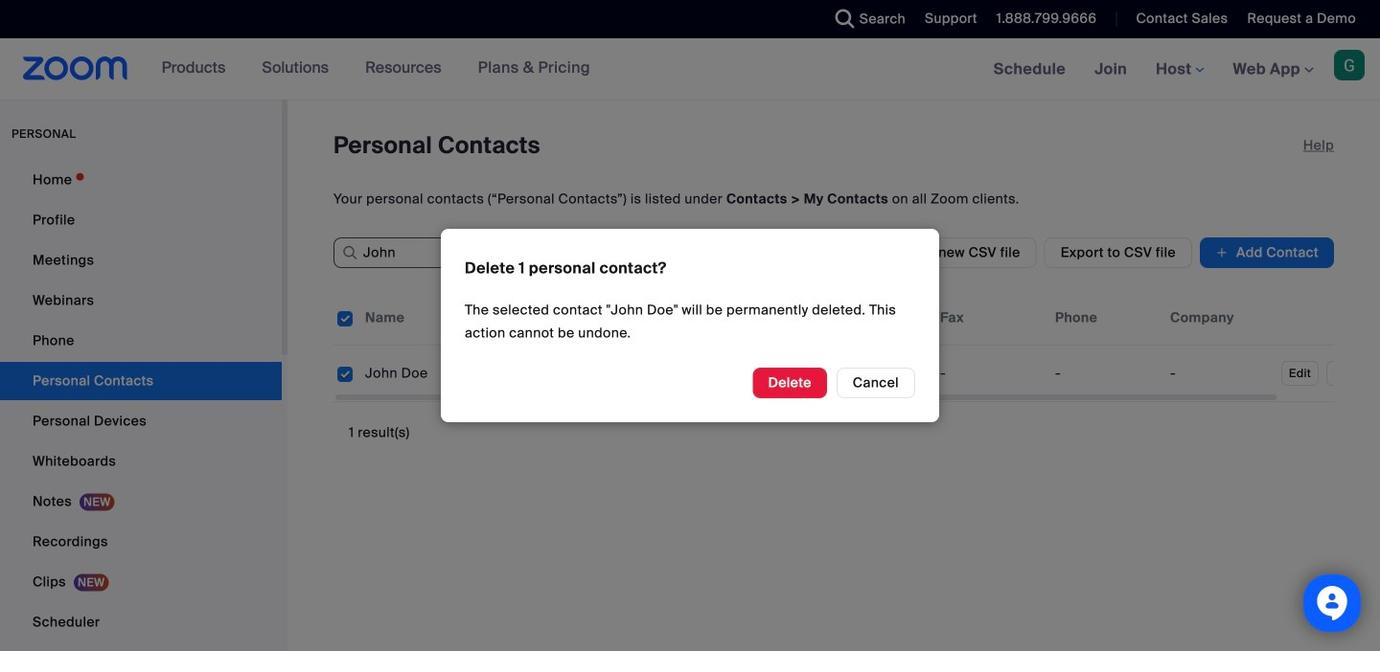 Task type: vqa. For each thing, say whether or not it's contained in the screenshot.
zoom logo
no



Task type: locate. For each thing, give the bounding box(es) containing it.
banner
[[0, 38, 1381, 101]]

application
[[334, 291, 1381, 403]]

meetings navigation
[[980, 38, 1381, 101]]

cell
[[473, 346, 588, 403], [588, 346, 703, 403], [358, 355, 473, 393], [703, 355, 818, 393], [818, 355, 933, 393], [933, 355, 1048, 393], [1048, 355, 1163, 393], [1163, 355, 1278, 393]]

dialog
[[0, 0, 1381, 652]]



Task type: describe. For each thing, give the bounding box(es) containing it.
Search Contacts Input text field
[[334, 238, 621, 268]]

product information navigation
[[147, 38, 605, 100]]

add image
[[1216, 244, 1229, 263]]

personal menu menu
[[0, 161, 282, 652]]



